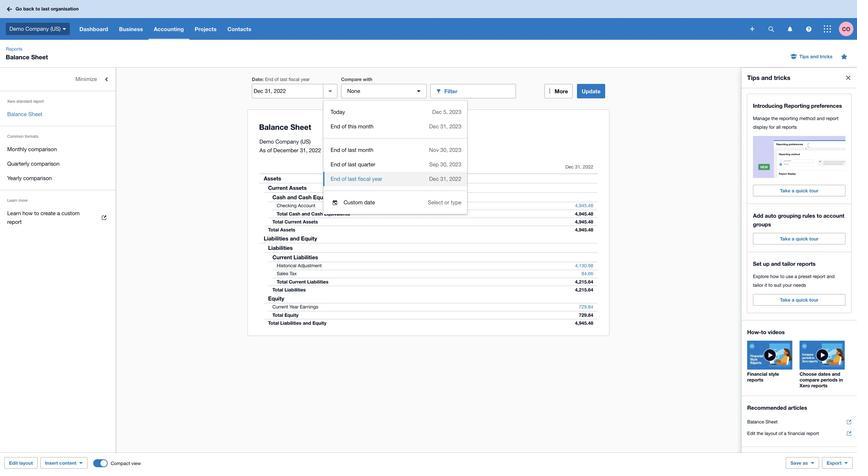 Task type: vqa. For each thing, say whether or not it's contained in the screenshot.


Task type: describe. For each thing, give the bounding box(es) containing it.
dec 31, 2023
[[430, 123, 462, 129]]

choose dates and compare periods in xero reports button
[[800, 341, 846, 388]]

learn for learn how to create a custom report
[[7, 210, 21, 216]]

total for total liabilities and equity
[[268, 320, 279, 326]]

manage
[[754, 116, 771, 121]]

content
[[59, 460, 76, 466]]

common formats
[[7, 134, 38, 139]]

and up introducing
[[762, 74, 773, 81]]

report for explore how to use a preset report and tailor it to suit your needs
[[814, 274, 826, 279]]

explore
[[754, 274, 770, 279]]

recommended articles
[[748, 404, 808, 411]]

30, for nov
[[441, 147, 448, 153]]

reporting
[[785, 102, 810, 109]]

quarterly
[[7, 161, 29, 167]]

date
[[365, 199, 375, 205]]

financial
[[748, 371, 768, 377]]

nov
[[429, 147, 439, 153]]

year inside "list box"
[[372, 176, 383, 182]]

company for demo company (us)
[[25, 26, 49, 32]]

and down total assets
[[290, 235, 300, 242]]

compact
[[111, 461, 130, 466]]

last for end of last quarter
[[348, 161, 357, 167]]

1 take a quick tour button from the top
[[754, 185, 846, 196]]

accounting
[[154, 26, 184, 32]]

balance for the left balance sheet link
[[7, 111, 27, 117]]

love
[[762, 455, 773, 462]]

4,945.48 for total liabilities and equity
[[576, 320, 594, 326]]

a inside explore how to use a preset report and tailor it to suit your needs
[[795, 274, 798, 279]]

month for end of this month
[[358, 123, 374, 129]]

comparison for quarterly comparison
[[31, 161, 60, 167]]

minimize button
[[0, 72, 116, 86]]

nov 30, 2023
[[429, 147, 462, 153]]

2023 for nov 30, 2023
[[450, 147, 462, 153]]

or
[[445, 199, 450, 205]]

sheet inside reports balance sheet
[[31, 53, 48, 61]]

4,945.48 for total assets
[[576, 227, 594, 233]]

total for total liabilities
[[273, 287, 283, 293]]

last inside banner
[[41, 6, 50, 12]]

1 vertical spatial tricks
[[775, 74, 791, 81]]

yearly
[[7, 175, 22, 181]]

4,945.48 link
[[571, 202, 598, 209]]

historical
[[277, 263, 297, 268]]

reports balance sheet
[[6, 46, 48, 61]]

formats
[[25, 134, 38, 139]]

2 horizontal spatial svg image
[[751, 27, 755, 31]]

to right the love at the right bottom of the page
[[774, 455, 780, 462]]

standard
[[16, 99, 32, 103]]

projects
[[195, 26, 217, 32]]

and down 'earnings'
[[303, 320, 311, 326]]

take a quick tour for first take a quick tour button
[[781, 188, 819, 194]]

current down tax
[[289, 279, 306, 285]]

4,215.64 for total current liabilities
[[576, 279, 594, 285]]

equity down year
[[285, 312, 299, 318]]

sales tax
[[277, 271, 297, 276]]

balance sheet for the left balance sheet link
[[7, 111, 42, 117]]

comparison for monthly comparison
[[28, 146, 57, 152]]

2 vertical spatial 2022
[[450, 176, 462, 182]]

learn how to create a custom report link
[[0, 206, 116, 229]]

company for demo company (us) as of december 31, 2022
[[276, 139, 299, 145]]

last for end of last fiscal year
[[348, 176, 357, 182]]

edit the layout of a financial report
[[748, 431, 820, 436]]

suit
[[775, 282, 782, 288]]

31, inside demo company (us) as of december 31, 2022
[[300, 147, 308, 153]]

demo company (us)
[[9, 26, 61, 32]]

a left financial
[[785, 431, 787, 436]]

2 vertical spatial sheet
[[766, 419, 778, 425]]

and inside manage the reporting method and report display for all reports
[[818, 116, 825, 121]]

account
[[298, 203, 316, 208]]

end of last fiscal year
[[331, 176, 383, 182]]

liabilities down "adjustment"
[[307, 279, 329, 285]]

we'd love to hear from you
[[748, 455, 817, 462]]

current year earnings
[[273, 304, 318, 310]]

liabilities down liabilities and equity
[[268, 244, 293, 251]]

and down the account
[[302, 211, 310, 217]]

liabilities up "adjustment"
[[294, 254, 318, 260]]

30, for sep
[[441, 161, 448, 167]]

a up grouping
[[792, 188, 795, 194]]

contacts
[[228, 26, 252, 32]]

none
[[348, 88, 360, 94]]

take for 1st take a quick tour button from the bottom of the page
[[781, 297, 791, 303]]

liabilities down total equity
[[280, 320, 302, 326]]

display
[[754, 124, 769, 130]]

total for total cash and cash equivalents
[[277, 211, 288, 217]]

preferences
[[812, 102, 843, 109]]

current assets
[[268, 184, 307, 191]]

how-to videos
[[748, 329, 785, 335]]

set up and tailor reports
[[754, 260, 816, 267]]

and up checking account
[[287, 194, 297, 200]]

end of this month
[[331, 123, 374, 129]]

demo for demo company (us)
[[9, 26, 24, 32]]

equity down the total current assets
[[301, 235, 317, 242]]

tips and tricks inside "button"
[[800, 54, 833, 59]]

cash and cash equivalents
[[273, 194, 343, 200]]

edit layout button
[[4, 457, 38, 469]]

quick for 2nd take a quick tour button from the bottom
[[796, 236, 809, 242]]

liabilities down total assets
[[264, 235, 289, 242]]

groups
[[754, 221, 772, 228]]

remove from favorites image
[[838, 49, 852, 64]]

2023 for dec 5, 2023
[[450, 109, 462, 115]]

sep 30, 2023
[[430, 161, 462, 167]]

84.66 link
[[578, 270, 598, 277]]

Select end date field
[[252, 84, 323, 98]]

4,215.64 for total liabilities
[[576, 287, 594, 293]]

xero inside the choose dates and compare periods in xero reports
[[800, 383, 811, 388]]

balance inside reports balance sheet
[[6, 53, 29, 61]]

preset
[[799, 274, 812, 279]]

of left the this
[[342, 123, 347, 129]]

total for total current assets
[[273, 219, 283, 225]]

cash up the total current assets
[[289, 211, 301, 217]]

last inside date : end of last fiscal year
[[280, 77, 288, 82]]

rules
[[803, 212, 816, 219]]

to right it
[[769, 282, 773, 288]]

0 horizontal spatial dec 31, 2022
[[430, 176, 462, 182]]

insert content
[[45, 460, 76, 466]]

current for year
[[273, 304, 288, 310]]

co
[[843, 25, 851, 32]]

how-
[[748, 329, 762, 335]]

to inside learn how to create a custom report
[[34, 210, 39, 216]]

take a quick tour for 1st take a quick tour button from the bottom of the page
[[781, 297, 819, 303]]

in
[[840, 377, 844, 383]]

this
[[348, 123, 357, 129]]

style
[[769, 371, 780, 377]]

report right standard
[[33, 99, 44, 103]]

total for total assets
[[268, 227, 279, 233]]

custom date
[[344, 199, 375, 205]]

financial style reports
[[748, 371, 780, 383]]

report help panel close image
[[842, 71, 856, 85]]

cash up checking
[[273, 194, 286, 200]]

it
[[765, 282, 768, 288]]

end for end of last month
[[331, 147, 340, 153]]

84.66
[[582, 271, 594, 276]]

dec inside report output element
[[566, 164, 574, 170]]

needs
[[794, 282, 807, 288]]

demo for demo company (us) as of december 31, 2022
[[260, 139, 274, 145]]

with
[[363, 76, 373, 82]]

organisation
[[51, 6, 79, 12]]

0 vertical spatial layout
[[765, 431, 778, 436]]

the for edit
[[757, 431, 764, 436]]

assets down 'total cash and cash equivalents'
[[303, 219, 318, 225]]

compare with
[[341, 76, 373, 82]]

year inside date : end of last fiscal year
[[301, 77, 310, 82]]

1 vertical spatial fiscal
[[358, 176, 371, 182]]

quarterly comparison link
[[0, 157, 116, 171]]

monthly
[[7, 146, 27, 152]]

how for learn
[[23, 210, 33, 216]]

quick for first take a quick tour button
[[796, 188, 809, 194]]

and inside "button"
[[811, 54, 819, 59]]

edit the layout of a financial report link
[[748, 428, 852, 439]]

fiscal inside date : end of last fiscal year
[[289, 77, 300, 82]]

total for total equity
[[273, 312, 283, 318]]

date : end of last fiscal year
[[252, 76, 310, 82]]

of up end of last quarter
[[342, 147, 347, 153]]

report for edit the layout of a financial report
[[807, 431, 820, 436]]

of down end of last month
[[342, 161, 347, 167]]

learn for learn more
[[7, 198, 17, 203]]

total current liabilities
[[277, 279, 329, 285]]

liabilities down total current liabilities
[[285, 287, 306, 293]]

current up total assets
[[285, 219, 302, 225]]

dec for today
[[433, 109, 442, 115]]

report inside manage the reporting method and report display for all reports
[[827, 116, 839, 121]]

current liabilities
[[273, 254, 318, 260]]

end for end of this month
[[331, 123, 340, 129]]

31, inside report output element
[[576, 164, 582, 170]]

and inside explore how to use a preset report and tailor it to suit your needs
[[827, 274, 835, 279]]

0 horizontal spatial xero
[[7, 99, 15, 103]]

auto
[[766, 212, 777, 219]]

earnings
[[300, 304, 318, 310]]

hear
[[781, 455, 793, 462]]

2023 for dec 31, 2023
[[450, 123, 462, 129]]

report for learn how to create a custom report
[[7, 219, 22, 225]]

4,130.98 link
[[571, 262, 598, 269]]

reports inside financial style reports
[[748, 377, 764, 383]]

as
[[260, 147, 266, 153]]

view
[[132, 461, 141, 466]]

and right up
[[772, 260, 781, 267]]

custom
[[344, 199, 363, 205]]

reports inside manage the reporting method and report display for all reports
[[783, 124, 798, 130]]

filter
[[445, 88, 458, 94]]

0 horizontal spatial balance sheet link
[[0, 107, 116, 122]]

reports
[[6, 46, 22, 52]]

of inside date : end of last fiscal year
[[275, 77, 279, 82]]

total liabilities and equity
[[268, 320, 327, 326]]

a down add auto grouping rules to account groups
[[792, 236, 795, 242]]

dashboard link
[[74, 18, 114, 40]]



Task type: locate. For each thing, give the bounding box(es) containing it.
4,945.48 for total cash and cash equivalents
[[576, 211, 594, 217]]

balance sheet for bottom balance sheet link
[[748, 419, 778, 425]]

tour for 1st take a quick tour button from the bottom of the page
[[810, 297, 819, 303]]

0 vertical spatial learn
[[7, 198, 17, 203]]

0 horizontal spatial balance sheet
[[7, 111, 42, 117]]

2023 down nov 30, 2023 at the right top of page
[[450, 161, 462, 167]]

all
[[777, 124, 781, 130]]

dec 31, 2022 inside report output element
[[566, 164, 594, 170]]

0 horizontal spatial edit
[[9, 460, 18, 466]]

sheet down recommended on the bottom
[[766, 419, 778, 425]]

set
[[754, 260, 762, 267]]

comparison for yearly comparison
[[23, 175, 52, 181]]

checking
[[277, 203, 297, 208]]

1 horizontal spatial tips
[[800, 54, 810, 59]]

end down the today
[[331, 123, 340, 129]]

3 quick from the top
[[796, 297, 809, 303]]

total for total current liabilities
[[277, 279, 288, 285]]

take up grouping
[[781, 188, 791, 194]]

you
[[808, 455, 817, 462]]

to inside go back to last organisation link
[[36, 6, 40, 12]]

report
[[33, 99, 44, 103], [827, 116, 839, 121], [7, 219, 22, 225], [814, 274, 826, 279], [807, 431, 820, 436]]

1 vertical spatial tour
[[810, 236, 819, 242]]

2 take a quick tour from the top
[[781, 236, 819, 242]]

articles
[[789, 404, 808, 411]]

banner
[[0, 0, 858, 40]]

report right financial
[[807, 431, 820, 436]]

2 tour from the top
[[810, 236, 819, 242]]

the up for
[[772, 116, 779, 121]]

2022 inside demo company (us) as of december 31, 2022
[[309, 147, 321, 153]]

1 horizontal spatial edit
[[748, 431, 756, 436]]

tour down rules
[[810, 236, 819, 242]]

of down end of last quarter
[[342, 176, 347, 182]]

0 vertical spatial balance sheet
[[7, 111, 42, 117]]

assets up cash and cash equivalents
[[289, 184, 307, 191]]

dec for end of last fiscal year
[[430, 176, 439, 182]]

1 vertical spatial take a quick tour
[[781, 236, 819, 242]]

balance down reports 'link'
[[6, 53, 29, 61]]

1 vertical spatial month
[[358, 147, 374, 153]]

edit for edit the layout of a financial report
[[748, 431, 756, 436]]

co button
[[840, 18, 858, 40]]

year
[[301, 77, 310, 82], [372, 176, 383, 182]]

(us) for demo company (us)
[[50, 26, 61, 32]]

tricks inside "button"
[[821, 54, 833, 59]]

to right rules
[[817, 212, 823, 219]]

4 4,945.48 from the top
[[576, 227, 594, 233]]

minimize
[[76, 76, 97, 82]]

group containing today
[[324, 101, 468, 214]]

1 vertical spatial 4,215.64
[[576, 287, 594, 293]]

demo down go
[[9, 26, 24, 32]]

1 learn from the top
[[7, 198, 17, 203]]

company inside demo company (us) as of december 31, 2022
[[276, 139, 299, 145]]

1 vertical spatial company
[[276, 139, 299, 145]]

liabilities
[[264, 235, 289, 242], [268, 244, 293, 251], [294, 254, 318, 260], [307, 279, 329, 285], [285, 287, 306, 293], [280, 320, 302, 326]]

to left use
[[781, 274, 785, 279]]

1 horizontal spatial svg image
[[62, 28, 66, 30]]

2 horizontal spatial 2022
[[583, 164, 594, 170]]

3 4,945.48 from the top
[[576, 219, 594, 225]]

end inside date : end of last fiscal year
[[265, 77, 274, 82]]

1 horizontal spatial tips and tricks
[[800, 54, 833, 59]]

layout inside button
[[19, 460, 33, 466]]

report inside learn how to create a custom report
[[7, 219, 22, 225]]

1 vertical spatial how
[[771, 274, 780, 279]]

demo inside popup button
[[9, 26, 24, 32]]

balance for bottom balance sheet link
[[748, 419, 765, 425]]

current for assets
[[268, 184, 288, 191]]

1 horizontal spatial year
[[372, 176, 383, 182]]

1 30, from the top
[[441, 147, 448, 153]]

1 2023 from the top
[[450, 109, 462, 115]]

assets up liabilities and equity
[[280, 227, 296, 233]]

1 horizontal spatial balance sheet link
[[748, 416, 852, 428]]

back
[[23, 6, 34, 12]]

0 vertical spatial 4,215.64
[[576, 279, 594, 285]]

0 vertical spatial edit
[[748, 431, 756, 436]]

0 horizontal spatial (us)
[[50, 26, 61, 32]]

contacts button
[[222, 18, 257, 40]]

choose
[[800, 371, 818, 377]]

0 horizontal spatial tricks
[[775, 74, 791, 81]]

quick up rules
[[796, 188, 809, 194]]

1 vertical spatial xero
[[800, 383, 811, 388]]

take a quick tour for 2nd take a quick tour button from the bottom
[[781, 236, 819, 242]]

learn inside learn how to create a custom report
[[7, 210, 21, 216]]

tips inside "tips and tricks" "button"
[[800, 54, 810, 59]]

for
[[770, 124, 776, 130]]

0 vertical spatial tips
[[800, 54, 810, 59]]

3 take from the top
[[781, 297, 791, 303]]

month up quarter
[[358, 147, 374, 153]]

last down end of last quarter
[[348, 176, 357, 182]]

(us) inside popup button
[[50, 26, 61, 32]]

0 vertical spatial 2022
[[309, 147, 321, 153]]

monthly comparison link
[[0, 142, 116, 157]]

svg image inside demo company (us) popup button
[[62, 28, 66, 30]]

end down end of last quarter
[[331, 176, 340, 182]]

how inside learn how to create a custom report
[[23, 210, 33, 216]]

3 take a quick tour button from the top
[[754, 294, 846, 306]]

current up total equity
[[273, 304, 288, 310]]

yearly comparison link
[[0, 171, 116, 186]]

edit
[[748, 431, 756, 436], [9, 460, 18, 466]]

0 vertical spatial quick
[[796, 188, 809, 194]]

list of convenience dates image
[[323, 84, 338, 98]]

0 horizontal spatial company
[[25, 26, 49, 32]]

list box
[[324, 101, 468, 214]]

to left videos
[[762, 329, 767, 335]]

xero down choose
[[800, 383, 811, 388]]

0 horizontal spatial fiscal
[[289, 77, 300, 82]]

go
[[16, 6, 22, 12]]

report down the 'preferences'
[[827, 116, 839, 121]]

0 vertical spatial tricks
[[821, 54, 833, 59]]

more
[[18, 198, 28, 203]]

1 vertical spatial dec 31, 2022
[[430, 176, 462, 182]]

Report title field
[[257, 119, 595, 136]]

take down the your
[[781, 297, 791, 303]]

financial style reports button
[[748, 341, 793, 383]]

year up select end date field at the left of the page
[[301, 77, 310, 82]]

fiscal
[[289, 77, 300, 82], [358, 176, 371, 182]]

last for end of last month
[[348, 147, 357, 153]]

2 4,945.48 from the top
[[576, 211, 594, 217]]

of right :
[[275, 77, 279, 82]]

more button
[[545, 84, 573, 98]]

comparison inside the quarterly comparison link
[[31, 161, 60, 167]]

a inside learn how to create a custom report
[[57, 210, 60, 216]]

end
[[265, 77, 274, 82], [331, 123, 340, 129], [331, 147, 340, 153], [331, 161, 340, 167], [331, 176, 340, 182]]

0 horizontal spatial tips
[[748, 74, 760, 81]]

to inside add auto grouping rules to account groups
[[817, 212, 823, 219]]

xero
[[7, 99, 15, 103], [800, 383, 811, 388]]

layout
[[765, 431, 778, 436], [19, 460, 33, 466]]

reporting
[[780, 116, 799, 121]]

comparison down formats at the left top of page
[[28, 146, 57, 152]]

take for 2nd take a quick tour button from the bottom
[[781, 236, 791, 242]]

insert
[[45, 460, 58, 466]]

grouping
[[779, 212, 802, 219]]

xero left standard
[[7, 99, 15, 103]]

demo inside demo company (us) as of december 31, 2022
[[260, 139, 274, 145]]

equity down total liabilities
[[268, 295, 285, 302]]

2 729.84 from the top
[[579, 312, 594, 318]]

4,130.98
[[576, 263, 594, 268]]

take down add auto grouping rules to account groups
[[781, 236, 791, 242]]

your
[[783, 282, 793, 288]]

0 vertical spatial tour
[[810, 188, 819, 194]]

2023 up sep 30, 2023
[[450, 147, 462, 153]]

1 horizontal spatial how
[[771, 274, 780, 279]]

custom
[[62, 210, 80, 216]]

2023 down dec 5, 2023
[[450, 123, 462, 129]]

dec for end of this month
[[430, 123, 439, 129]]

2 vertical spatial take
[[781, 297, 791, 303]]

total cash and cash equivalents
[[277, 211, 350, 217]]

how for explore
[[771, 274, 780, 279]]

1 horizontal spatial 2022
[[450, 176, 462, 182]]

demo up as
[[260, 139, 274, 145]]

2 vertical spatial quick
[[796, 297, 809, 303]]

2 vertical spatial comparison
[[23, 175, 52, 181]]

quarterly comparison
[[7, 161, 60, 167]]

equity down 'earnings'
[[313, 320, 327, 326]]

the inside manage the reporting method and report display for all reports
[[772, 116, 779, 121]]

1 horizontal spatial fiscal
[[358, 176, 371, 182]]

1 4,215.64 from the top
[[576, 279, 594, 285]]

0 vertical spatial month
[[358, 123, 374, 129]]

of inside edit the layout of a financial report link
[[779, 431, 783, 436]]

3 tour from the top
[[810, 297, 819, 303]]

fiscal down quarter
[[358, 176, 371, 182]]

1 vertical spatial balance sheet
[[748, 419, 778, 425]]

2 month from the top
[[358, 147, 374, 153]]

comparison inside yearly comparison link
[[23, 175, 52, 181]]

1 horizontal spatial balance sheet
[[748, 419, 778, 425]]

2 vertical spatial take a quick tour
[[781, 297, 819, 303]]

3 take a quick tour from the top
[[781, 297, 819, 303]]

report output element
[[260, 161, 598, 327]]

0 vertical spatial 30,
[[441, 147, 448, 153]]

type
[[451, 199, 462, 205]]

1 4,945.48 from the top
[[576, 203, 594, 208]]

4,945.48 for total current assets
[[576, 219, 594, 225]]

total assets
[[268, 227, 296, 233]]

month right the this
[[358, 123, 374, 129]]

0 vertical spatial equivalents
[[313, 194, 343, 200]]

1 vertical spatial edit
[[9, 460, 18, 466]]

learn how to create a custom report
[[7, 210, 80, 225]]

method
[[800, 116, 816, 121]]

2022 inside report output element
[[583, 164, 594, 170]]

balance sheet down standard
[[7, 111, 42, 117]]

comparison down monthly comparison link
[[31, 161, 60, 167]]

2 2023 from the top
[[450, 123, 462, 129]]

group
[[324, 101, 468, 214]]

1 729.84 from the top
[[579, 304, 594, 310]]

tour for 2nd take a quick tour button from the bottom
[[810, 236, 819, 242]]

2023
[[450, 109, 462, 115], [450, 123, 462, 129], [450, 147, 462, 153], [450, 161, 462, 167]]

tailor inside explore how to use a preset report and tailor it to suit your needs
[[754, 282, 764, 288]]

2 take from the top
[[781, 236, 791, 242]]

0 vertical spatial 729.84
[[579, 304, 594, 310]]

and inside the choose dates and compare periods in xero reports
[[833, 371, 841, 377]]

dates
[[819, 371, 831, 377]]

0 horizontal spatial tailor
[[754, 282, 764, 288]]

1 take from the top
[[781, 188, 791, 194]]

assets up current assets
[[264, 175, 281, 182]]

0 vertical spatial take a quick tour button
[[754, 185, 846, 196]]

comparison inside monthly comparison link
[[28, 146, 57, 152]]

1 horizontal spatial tricks
[[821, 54, 833, 59]]

tips and tricks up introducing
[[748, 74, 791, 81]]

use
[[787, 274, 794, 279]]

1 horizontal spatial the
[[772, 116, 779, 121]]

more
[[555, 88, 569, 94]]

1 vertical spatial the
[[757, 431, 764, 436]]

tour for first take a quick tour button
[[810, 188, 819, 194]]

0 vertical spatial balance
[[6, 53, 29, 61]]

company inside popup button
[[25, 26, 49, 32]]

equivalents down custom
[[324, 211, 350, 217]]

30, right sep
[[441, 161, 448, 167]]

1 horizontal spatial dec 31, 2022
[[566, 164, 594, 170]]

current for liabilities
[[273, 254, 292, 260]]

current up the historical
[[273, 254, 292, 260]]

videos
[[769, 329, 785, 335]]

2022
[[309, 147, 321, 153], [583, 164, 594, 170], [450, 176, 462, 182]]

1 tour from the top
[[810, 188, 819, 194]]

reports link
[[3, 46, 25, 53]]

1 vertical spatial take a quick tour button
[[754, 233, 846, 245]]

and left remove from favorites icon
[[811, 54, 819, 59]]

how inside explore how to use a preset report and tailor it to suit your needs
[[771, 274, 780, 279]]

4,215.64
[[576, 279, 594, 285], [576, 287, 594, 293]]

quick down needs
[[796, 297, 809, 303]]

save as button
[[787, 457, 820, 469]]

2023 right 5,
[[450, 109, 462, 115]]

0 vertical spatial sheet
[[31, 53, 48, 61]]

2 learn from the top
[[7, 210, 21, 216]]

0 vertical spatial how
[[23, 210, 33, 216]]

(us) for demo company (us) as of december 31, 2022
[[301, 139, 311, 145]]

tricks up introducing
[[775, 74, 791, 81]]

1 horizontal spatial tailor
[[783, 260, 796, 267]]

equivalents up 'total cash and cash equivalents'
[[313, 194, 343, 200]]

reports up preset
[[798, 260, 816, 267]]

1 take a quick tour from the top
[[781, 188, 819, 194]]

4 2023 from the top
[[450, 161, 462, 167]]

0 vertical spatial company
[[25, 26, 49, 32]]

export
[[827, 460, 842, 466]]

the inside edit the layout of a financial report link
[[757, 431, 764, 436]]

:
[[263, 76, 264, 82]]

1 vertical spatial equivalents
[[324, 211, 350, 217]]

learn down learn more at top left
[[7, 210, 21, 216]]

a right create
[[57, 210, 60, 216]]

take a quick tour
[[781, 188, 819, 194], [781, 236, 819, 242], [781, 297, 819, 303]]

0 horizontal spatial 2022
[[309, 147, 321, 153]]

balance sheet link up financial
[[748, 416, 852, 428]]

the up we'd
[[757, 431, 764, 436]]

and right preset
[[827, 274, 835, 279]]

5 4,945.48 from the top
[[576, 320, 594, 326]]

2 4,215.64 from the top
[[576, 287, 594, 293]]

take for first take a quick tour button
[[781, 188, 791, 194]]

1 vertical spatial sheet
[[28, 111, 42, 117]]

and right the method
[[818, 116, 825, 121]]

1 vertical spatial comparison
[[31, 161, 60, 167]]

tour
[[810, 188, 819, 194], [810, 236, 819, 242], [810, 297, 819, 303]]

1 quick from the top
[[796, 188, 809, 194]]

take a quick tour down add auto grouping rules to account groups
[[781, 236, 819, 242]]

to left create
[[34, 210, 39, 216]]

5,
[[444, 109, 448, 115]]

0 vertical spatial balance sheet link
[[0, 107, 116, 122]]

balance sheet link up formats at the left top of page
[[0, 107, 116, 122]]

reports left the style on the bottom right of the page
[[748, 377, 764, 383]]

checking account
[[277, 203, 316, 208]]

update button
[[578, 84, 606, 98]]

1 vertical spatial layout
[[19, 460, 33, 466]]

report down learn more at top left
[[7, 219, 22, 225]]

0 vertical spatial year
[[301, 77, 310, 82]]

2 30, from the top
[[441, 161, 448, 167]]

end for end of last fiscal year
[[331, 176, 340, 182]]

30,
[[441, 147, 448, 153], [441, 161, 448, 167]]

2023 for sep 30, 2023
[[450, 161, 462, 167]]

list box containing today
[[324, 101, 468, 214]]

of right as
[[267, 147, 272, 153]]

0 vertical spatial dec 31, 2022
[[566, 164, 594, 170]]

how
[[23, 210, 33, 216], [771, 274, 780, 279]]

cash up the account
[[299, 194, 312, 200]]

0 horizontal spatial the
[[757, 431, 764, 436]]

company down go back to last organisation link
[[25, 26, 49, 32]]

1 horizontal spatial (us)
[[301, 139, 311, 145]]

projects button
[[189, 18, 222, 40]]

1 vertical spatial balance
[[7, 111, 27, 117]]

banner containing co
[[0, 0, 858, 40]]

comparison down quarterly comparison
[[23, 175, 52, 181]]

2 vertical spatial tour
[[810, 297, 819, 303]]

0 vertical spatial (us)
[[50, 26, 61, 32]]

1 vertical spatial learn
[[7, 210, 21, 216]]

end up end of last quarter
[[331, 147, 340, 153]]

sheet down xero standard report
[[28, 111, 42, 117]]

30, right nov
[[441, 147, 448, 153]]

reports down reporting
[[783, 124, 798, 130]]

take a quick tour button down needs
[[754, 294, 846, 306]]

equivalents
[[313, 194, 343, 200], [324, 211, 350, 217]]

1 horizontal spatial demo
[[260, 139, 274, 145]]

reports down dates on the bottom of the page
[[812, 383, 828, 388]]

0 vertical spatial tailor
[[783, 260, 796, 267]]

0 vertical spatial take a quick tour
[[781, 188, 819, 194]]

last up end of last quarter
[[348, 147, 357, 153]]

we'd
[[748, 455, 761, 462]]

3 2023 from the top
[[450, 147, 462, 153]]

recommended
[[748, 404, 787, 411]]

svg image
[[7, 7, 12, 11], [751, 27, 755, 31], [62, 28, 66, 30]]

the for manage
[[772, 116, 779, 121]]

none button
[[341, 84, 427, 98]]

tailor left it
[[754, 282, 764, 288]]

monthly comparison
[[7, 146, 57, 152]]

edit for edit layout
[[9, 460, 18, 466]]

2 vertical spatial balance
[[748, 419, 765, 425]]

total liabilities
[[273, 287, 306, 293]]

tour down preset
[[810, 297, 819, 303]]

create
[[41, 210, 56, 216]]

sheet down demo company (us) popup button
[[31, 53, 48, 61]]

date
[[252, 76, 263, 82]]

1 month from the top
[[358, 123, 374, 129]]

0 vertical spatial fiscal
[[289, 77, 300, 82]]

0 horizontal spatial how
[[23, 210, 33, 216]]

tricks
[[821, 54, 833, 59], [775, 74, 791, 81]]

svg image
[[825, 25, 832, 33], [769, 26, 774, 32], [788, 26, 793, 32], [807, 26, 812, 32]]

to right back
[[36, 6, 40, 12]]

1 vertical spatial (us)
[[301, 139, 311, 145]]

from
[[794, 455, 806, 462]]

manage the reporting method and report display for all reports
[[754, 116, 839, 130]]

adjustment
[[298, 263, 322, 268]]

compare
[[800, 377, 820, 383]]

0 horizontal spatial layout
[[19, 460, 33, 466]]

take a quick tour down needs
[[781, 297, 819, 303]]

0 horizontal spatial year
[[301, 77, 310, 82]]

svg image inside go back to last organisation link
[[7, 7, 12, 11]]

(us) inside demo company (us) as of december 31, 2022
[[301, 139, 311, 145]]

729.84 link
[[575, 303, 598, 311]]

of left financial
[[779, 431, 783, 436]]

a right use
[[795, 274, 798, 279]]

reports inside the choose dates and compare periods in xero reports
[[812, 383, 828, 388]]

1 vertical spatial tips and tricks
[[748, 74, 791, 81]]

periods
[[821, 377, 838, 383]]

cash down the account
[[312, 211, 323, 217]]

select or type
[[428, 199, 462, 205]]

end for end of last quarter
[[331, 161, 340, 167]]

add
[[754, 212, 764, 219]]

of inside demo company (us) as of december 31, 2022
[[267, 147, 272, 153]]

a down the your
[[792, 297, 795, 303]]

1 vertical spatial tips
[[748, 74, 760, 81]]

0 horizontal spatial svg image
[[7, 7, 12, 11]]

report inside explore how to use a preset report and tailor it to suit your needs
[[814, 274, 826, 279]]

1 horizontal spatial company
[[276, 139, 299, 145]]

1 vertical spatial take
[[781, 236, 791, 242]]

dec 5, 2023
[[433, 109, 462, 115]]

quick
[[796, 188, 809, 194], [796, 236, 809, 242], [796, 297, 809, 303]]

1 vertical spatial balance sheet link
[[748, 416, 852, 428]]

1 horizontal spatial xero
[[800, 383, 811, 388]]

balance sheet down recommended on the bottom
[[748, 419, 778, 425]]

historical adjustment
[[277, 263, 322, 268]]

quick for 1st take a quick tour button from the bottom of the page
[[796, 297, 809, 303]]

edit layout
[[9, 460, 33, 466]]

0 horizontal spatial demo
[[9, 26, 24, 32]]

1 vertical spatial year
[[372, 176, 383, 182]]

4,945.48
[[576, 203, 594, 208], [576, 211, 594, 217], [576, 219, 594, 225], [576, 227, 594, 233], [576, 320, 594, 326]]

tax
[[290, 271, 297, 276]]

0 vertical spatial comparison
[[28, 146, 57, 152]]

2 quick from the top
[[796, 236, 809, 242]]

2 take a quick tour button from the top
[[754, 233, 846, 245]]

edit inside button
[[9, 460, 18, 466]]

1 horizontal spatial layout
[[765, 431, 778, 436]]

go back to last organisation link
[[4, 3, 83, 15]]

quick down add auto grouping rules to account groups
[[796, 236, 809, 242]]

2 vertical spatial take a quick tour button
[[754, 294, 846, 306]]

month for end of last month
[[358, 147, 374, 153]]



